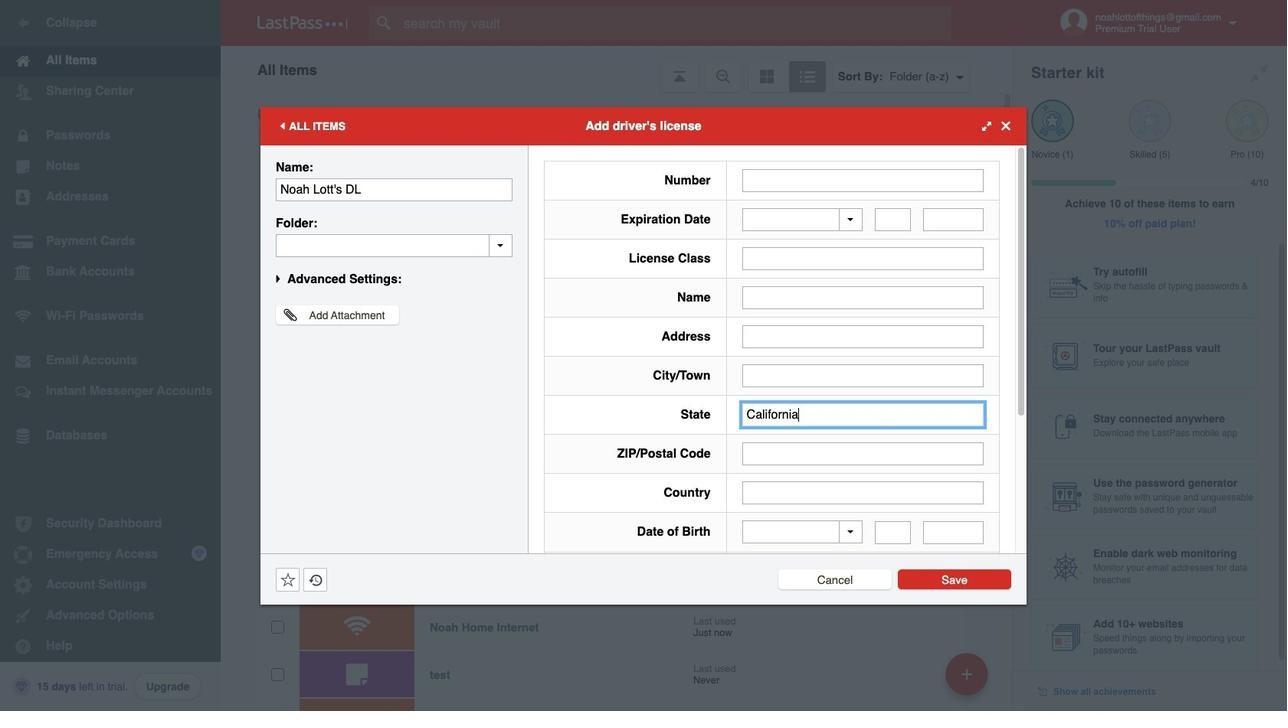 Task type: describe. For each thing, give the bounding box(es) containing it.
lastpass image
[[258, 16, 348, 30]]

Search search field
[[369, 6, 982, 40]]



Task type: locate. For each thing, give the bounding box(es) containing it.
dialog
[[261, 107, 1027, 712]]

None text field
[[742, 169, 984, 192], [276, 178, 513, 201], [875, 208, 912, 231], [924, 208, 984, 231], [742, 248, 984, 271], [742, 404, 984, 427], [742, 482, 984, 505], [742, 169, 984, 192], [276, 178, 513, 201], [875, 208, 912, 231], [924, 208, 984, 231], [742, 248, 984, 271], [742, 404, 984, 427], [742, 482, 984, 505]]

search my vault text field
[[369, 6, 982, 40]]

new item navigation
[[940, 649, 998, 712]]

None text field
[[276, 234, 513, 257], [742, 287, 984, 310], [742, 326, 984, 349], [742, 365, 984, 388], [742, 443, 984, 466], [875, 522, 912, 545], [924, 522, 984, 545], [276, 234, 513, 257], [742, 287, 984, 310], [742, 326, 984, 349], [742, 365, 984, 388], [742, 443, 984, 466], [875, 522, 912, 545], [924, 522, 984, 545]]

main navigation navigation
[[0, 0, 221, 712]]

new item image
[[962, 669, 973, 680]]

vault options navigation
[[221, 46, 1013, 92]]



